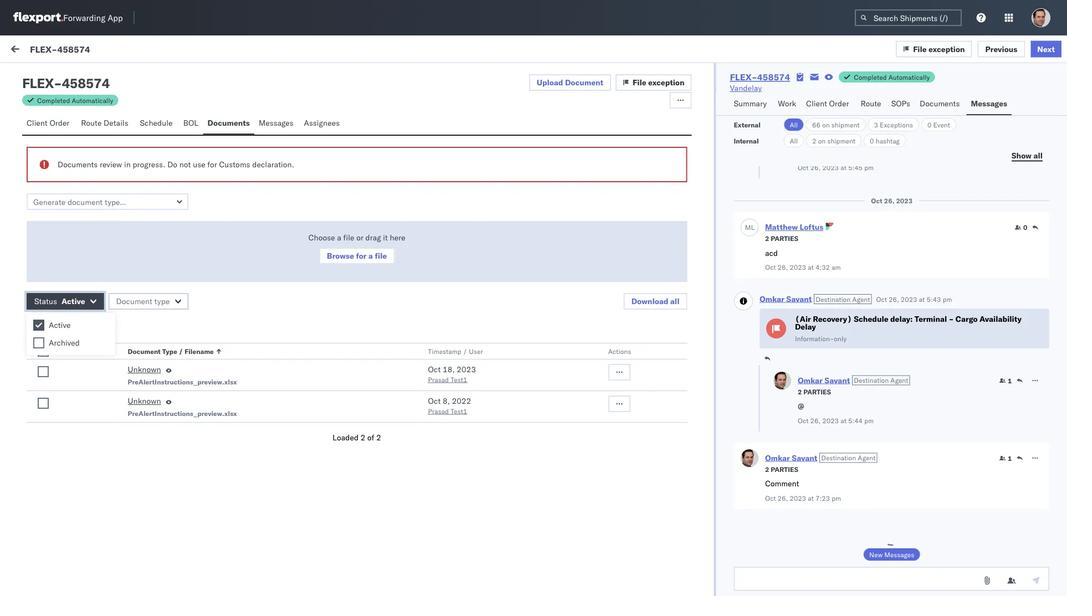Task type: describe. For each thing, give the bounding box(es) containing it.
1 vertical spatial order
[[50, 118, 70, 128]]

4:32
[[816, 263, 830, 272]]

omkar savant destination agent for @
[[798, 376, 909, 385]]

assignees
[[304, 118, 340, 128]]

0 vertical spatial destination
[[816, 295, 851, 304]]

Search Shipments (/) text field
[[856, 9, 963, 26]]

flexport. image
[[13, 12, 63, 23]]

for inside "button"
[[356, 251, 367, 261]]

parties for comment
[[771, 466, 799, 474]]

route for route details
[[81, 118, 102, 128]]

all for show all
[[1034, 151, 1044, 160]]

declaration.
[[252, 160, 294, 169]]

devan
[[201, 422, 222, 432]]

we
[[33, 422, 44, 432]]

3 resize handle column header from the left
[[814, 93, 827, 587]]

at down 2 on shipment
[[841, 164, 847, 172]]

loaded
[[333, 433, 359, 443]]

drag
[[366, 233, 381, 243]]

hashtag
[[876, 137, 901, 145]]

omkar savant button for @
[[798, 376, 850, 385]]

edt for you
[[448, 423, 462, 433]]

2 up comment
[[765, 466, 770, 474]]

2 vertical spatial 5:45
[[416, 423, 432, 433]]

app
[[108, 12, 123, 23]]

6:30
[[416, 229, 432, 238]]

all for 2
[[790, 137, 799, 145]]

document for document type
[[116, 297, 152, 306]]

whatever
[[33, 239, 66, 249]]

exception: for exception: warehouse devan delay
[[35, 350, 75, 360]]

to
[[154, 189, 161, 199]]

0 horizontal spatial client
[[27, 118, 48, 128]]

schedule inside button
[[140, 118, 173, 128]]

2 up @ on the right bottom
[[798, 388, 802, 396]]

omkar up filing
[[54, 170, 77, 180]]

use
[[193, 160, 206, 169]]

information-
[[795, 335, 834, 343]]

2023 inside @ oct 26, 2023 at 5:44 pm
[[823, 417, 839, 425]]

route button
[[857, 94, 888, 115]]

3 2023, from the top
[[392, 229, 414, 238]]

0 horizontal spatial exception
[[649, 78, 685, 87]]

i am filing a commendation report to improve your morale!
[[33, 189, 236, 199]]

i
[[33, 189, 36, 199]]

1 resize handle column header from the left
[[345, 93, 358, 587]]

shipment for 66 on shipment
[[832, 121, 860, 129]]

0 vertical spatial file exception
[[914, 44, 966, 54]]

1 horizontal spatial messages button
[[967, 94, 1013, 115]]

0 horizontal spatial automatically
[[72, 96, 113, 105]]

oct inside @ oct 26, 2023 at 5:44 pm
[[798, 417, 809, 425]]

new messages
[[870, 551, 915, 559]]

we
[[225, 372, 235, 382]]

matthew
[[765, 222, 798, 232]]

0 vertical spatial completed automatically
[[855, 73, 931, 81]]

destination for @
[[854, 376, 889, 385]]

1 horizontal spatial this
[[290, 422, 305, 432]]

(0) for internal (0)
[[104, 70, 118, 80]]

0 horizontal spatial client order button
[[22, 113, 77, 135]]

0 vertical spatial omkar savant destination agent
[[760, 294, 871, 304]]

all button for 66
[[784, 118, 805, 131]]

with
[[117, 372, 132, 382]]

all for download all
[[671, 297, 680, 306]]

that
[[107, 422, 121, 432]]

work button
[[774, 94, 802, 115]]

edt for a
[[448, 179, 462, 189]]

26, inside acd oct 26, 2023 at 4:32 am
[[778, 263, 788, 272]]

flex- button
[[7, 464, 1061, 536]]

archived
[[49, 338, 80, 348]]

documents for documents review in progress. do not use for customs declaration.
[[58, 160, 98, 169]]

0 vertical spatial omkar savant button
[[760, 294, 812, 304]]

next button
[[1032, 41, 1062, 57]]

devan
[[120, 350, 143, 360]]

choose a file or drag it here
[[309, 233, 406, 243]]

2 parties for acd
[[765, 235, 799, 243]]

or
[[357, 233, 364, 243]]

2023 inside 'oct 18, 2023 prasad test1'
[[457, 365, 476, 375]]

omkar up comment
[[765, 453, 790, 463]]

browse
[[327, 251, 354, 261]]

prealertinstructions_preview.xlsx for oct 18, 2023
[[128, 378, 237, 386]]

latent messaging test.
[[33, 139, 113, 149]]

commendation
[[76, 189, 128, 199]]

1 horizontal spatial customs
[[219, 160, 250, 169]]

document type button
[[108, 293, 189, 310]]

message button
[[130, 35, 186, 65]]

delay inside (air recovery) schedule delay: terminal - cargo availability delay information-only
[[795, 322, 816, 332]]

∙
[[82, 322, 87, 331]]

filename
[[185, 347, 214, 356]]

1 vertical spatial messages
[[259, 118, 294, 128]]

1 horizontal spatial order
[[830, 99, 850, 108]]

omkar savant for whatever
[[54, 220, 103, 230]]

work inside "button"
[[108, 45, 126, 55]]

partnership.
[[33, 383, 76, 393]]

status
[[34, 297, 57, 306]]

0 horizontal spatial am
[[38, 189, 48, 199]]

1 horizontal spatial file
[[914, 44, 928, 54]]

established,
[[180, 372, 223, 382]]

savant down generate document type... text field
[[79, 220, 103, 230]]

unknown for oct 18, 2023
[[128, 365, 161, 375]]

agent for @
[[891, 376, 909, 385]]

prasad for 8,
[[428, 407, 449, 416]]

previous
[[986, 44, 1018, 54]]

(0) for external (0)
[[49, 70, 63, 80]]

1 vertical spatial active
[[49, 321, 71, 330]]

omkar up status active
[[54, 270, 77, 279]]

is
[[50, 372, 56, 382]]

destination for comment
[[822, 454, 857, 462]]

at for comment
[[808, 494, 814, 503]]

oct inside oct 8, 2022 prasad test1
[[428, 396, 441, 406]]

@
[[798, 401, 805, 411]]

savant up @ oct 26, 2023 at 5:44 pm
[[825, 376, 850, 385]]

flex - 458574
[[22, 75, 110, 91]]

all button for 2
[[784, 134, 805, 148]]

download all
[[632, 297, 680, 306]]

parties for acd
[[771, 235, 799, 243]]

event
[[934, 121, 951, 129]]

at left 5:43
[[919, 295, 925, 304]]

0 inside 0 button
[[1024, 223, 1028, 232]]

2 down 66
[[813, 137, 817, 145]]

sops
[[892, 99, 911, 108]]

3
[[875, 121, 879, 129]]

(air
[[795, 314, 811, 324]]

internal for internal
[[734, 137, 759, 145]]

choose
[[309, 233, 335, 243]]

a inside "button"
[[369, 251, 373, 261]]

0 hashtag
[[871, 137, 901, 145]]

2023 inside acd oct 26, 2023 at 4:32 am
[[790, 263, 807, 272]]

of
[[368, 433, 375, 443]]

report
[[130, 189, 152, 199]]

savant up the 'comment oct 26, 2023 at 7:23 pm'
[[792, 453, 818, 463]]

| 1 filter applied
[[189, 45, 245, 55]]

0 vertical spatial active
[[62, 297, 85, 306]]

5:43
[[927, 295, 942, 304]]

shipment,
[[140, 422, 176, 432]]

filter
[[200, 45, 217, 55]]

0 vertical spatial flex-458574
[[30, 43, 90, 54]]

at for acd
[[808, 263, 814, 272]]

1 horizontal spatial exception
[[929, 44, 966, 54]]

0 vertical spatial this
[[33, 372, 48, 382]]

0 horizontal spatial file
[[633, 78, 647, 87]]

1 vertical spatial flex-458574
[[731, 72, 791, 83]]

pm for a
[[434, 179, 446, 189]]

1 vertical spatial 5:45
[[416, 351, 432, 360]]

internal for internal (0)
[[74, 70, 102, 80]]

1 flex- 458574 from the top
[[832, 129, 884, 139]]

exception: for exception: unknown customs hold type
[[35, 289, 75, 299]]

0 horizontal spatial documents button
[[203, 113, 254, 135]]

0 vertical spatial 1
[[193, 45, 198, 55]]

document type
[[116, 297, 170, 306]]

2 parties for @
[[798, 388, 831, 396]]

2023 inside the 'comment oct 26, 2023 at 7:23 pm'
[[790, 494, 807, 503]]

0 horizontal spatial customs
[[113, 289, 146, 299]]

0 vertical spatial messages
[[972, 99, 1008, 108]]

1 horizontal spatial client
[[807, 99, 828, 108]]

omkar down acd on the top of page
[[760, 294, 785, 304]]

l
[[751, 223, 755, 232]]

savant up exception: unknown customs hold type
[[79, 270, 103, 279]]

2 resize handle column header from the left
[[579, 93, 593, 587]]

internal (0) button
[[70, 65, 124, 87]]

omkar up whatever
[[54, 220, 77, 230]]

3 pm from the top
[[434, 229, 446, 238]]

availability
[[980, 314, 1022, 324]]

oct 8, 2022 prasad test1
[[428, 396, 472, 416]]

1 vertical spatial your
[[123, 422, 138, 432]]

1 button for @
[[1000, 377, 1013, 385]]

1 button for comment
[[1000, 454, 1013, 463]]

18,
[[443, 365, 455, 375]]

0 vertical spatial completed
[[855, 73, 888, 81]]

acd oct 26, 2023 at 4:32 am
[[765, 248, 841, 272]]

we are notifying you that your shipment, k & k, devan has been delayed. this often
[[33, 422, 326, 432]]

terminal
[[915, 314, 948, 324]]

unknown link for oct 8, 2022
[[128, 396, 161, 409]]

exception: warehouse devan delay
[[35, 350, 166, 360]]

omkar savant destination agent for comment
[[765, 453, 876, 463]]

this
[[134, 372, 147, 382]]

2 left 'of'
[[361, 433, 366, 443]]

savant up commendation
[[79, 170, 103, 180]]

pm inside the 'comment oct 26, 2023 at 7:23 pm'
[[832, 494, 842, 503]]

summary button
[[730, 94, 774, 115]]

2 right 'of'
[[377, 433, 382, 443]]

acd
[[765, 248, 778, 258]]

4 resize handle column header from the left
[[1048, 93, 1061, 587]]

details
[[104, 118, 129, 128]]

1 horizontal spatial your
[[193, 189, 208, 199]]

messaging
[[58, 139, 95, 149]]

0 vertical spatial type
[[167, 289, 185, 299]]

savant up test. on the left of the page
[[79, 120, 103, 130]]

schedule inside (air recovery) schedule delay: terminal - cargo availability delay information-only
[[854, 314, 889, 324]]

2 up acd on the top of page
[[765, 235, 770, 243]]

savant up (air
[[787, 294, 812, 304]]

only
[[834, 335, 847, 343]]

1 vertical spatial a
[[337, 233, 342, 243]]

2 parties button for @
[[798, 387, 831, 396]]

1 vertical spatial client order
[[27, 118, 70, 128]]

message inside button
[[135, 45, 167, 55]]

type
[[154, 297, 170, 306]]

import
[[82, 45, 106, 55]]

0 button
[[1015, 223, 1028, 232]]

7:23
[[816, 494, 830, 503]]

2 on shipment
[[813, 137, 856, 145]]

user
[[469, 347, 483, 356]]

will
[[237, 372, 249, 382]]

5 omkar savant from the top
[[54, 331, 103, 340]]

m
[[745, 223, 751, 232]]



Task type: locate. For each thing, give the bounding box(es) containing it.
recovery)
[[813, 314, 852, 324]]

4 edt from the top
[[448, 351, 462, 360]]

5 2023, from the top
[[392, 423, 414, 433]]

3 flex- 458574 from the top
[[832, 423, 884, 433]]

0 for hashtag
[[871, 137, 875, 145]]

2 parties
[[765, 235, 799, 243], [798, 388, 831, 396], [765, 466, 799, 474]]

type inside button
[[162, 347, 177, 356]]

customs left hold on the left of the page
[[113, 289, 146, 299]]

test1 inside 'oct 18, 2023 prasad test1'
[[451, 376, 468, 384]]

file
[[914, 44, 928, 54], [633, 78, 647, 87]]

client order up 66 on shipment
[[807, 99, 850, 108]]

timestamp / user button
[[426, 345, 587, 356]]

1 horizontal spatial /
[[463, 347, 468, 356]]

0 vertical spatial order
[[830, 99, 850, 108]]

1 vertical spatial automatically
[[72, 96, 113, 105]]

a right choose
[[337, 233, 342, 243]]

1 horizontal spatial all
[[1034, 151, 1044, 160]]

1 vertical spatial unknown
[[128, 365, 161, 375]]

1 horizontal spatial client order button
[[802, 94, 857, 115]]

forwarding app link
[[13, 12, 123, 23]]

1 (0) from the left
[[49, 70, 63, 80]]

0 for event
[[928, 121, 932, 129]]

documents for right "documents" button
[[921, 99, 961, 108]]

1 vertical spatial delay
[[145, 350, 166, 360]]

1 vertical spatial prealertinstructions_preview.xlsx
[[128, 410, 237, 418]]

8,
[[443, 396, 450, 406]]

1 2023, from the top
[[392, 129, 414, 139]]

previous button
[[978, 41, 1026, 57]]

pm right 5:43
[[943, 295, 953, 304]]

0 vertical spatial unknown
[[76, 289, 111, 299]]

your left morale!
[[193, 189, 208, 199]]

1 vertical spatial parties
[[804, 388, 831, 396]]

1 vertical spatial customs
[[113, 289, 146, 299]]

edt for latent messaging test.
[[448, 129, 462, 139]]

1 vertical spatial completed automatically
[[37, 96, 113, 105]]

None text field
[[734, 567, 1050, 592]]

2 vertical spatial 1
[[1008, 454, 1013, 463]]

work right "related"
[[857, 96, 872, 105]]

delay up "contract" at the bottom of the page
[[145, 350, 166, 360]]

messages inside button
[[885, 551, 915, 559]]

internal down summary button
[[734, 137, 759, 145]]

26, inside the 'comment oct 26, 2023 at 7:23 pm'
[[778, 494, 788, 503]]

0 vertical spatial unknown link
[[128, 364, 161, 378]]

agent down 5:44 at the bottom of the page
[[858, 454, 876, 462]]

document for document type / filename
[[128, 347, 161, 356]]

2 parties button for acd
[[765, 233, 799, 243]]

2 horizontal spatial a
[[369, 251, 373, 261]]

flex- inside button
[[832, 495, 855, 505]]

|
[[189, 45, 191, 55]]

completed automatically down flex - 458574 at the top left of page
[[37, 96, 113, 105]]

are
[[46, 422, 57, 432]]

0 horizontal spatial message
[[34, 96, 61, 105]]

0 vertical spatial shipment
[[832, 121, 860, 129]]

1 for @
[[1008, 377, 1013, 385]]

has
[[224, 422, 237, 432]]

3 exceptions
[[875, 121, 914, 129]]

2023, for latent messaging test.
[[392, 129, 414, 139]]

your right the 'that'
[[123, 422, 138, 432]]

1 vertical spatial 2 parties
[[798, 388, 831, 396]]

oct 26, 2023, 5:45 pm edt up 'of'
[[363, 423, 462, 433]]

0 vertical spatial all
[[1034, 151, 1044, 160]]

pm right 6:30
[[434, 229, 446, 238]]

0 vertical spatial internal
[[74, 70, 102, 80]]

omkar savant destination agent
[[760, 294, 871, 304], [798, 376, 909, 385], [765, 453, 876, 463]]

0 vertical spatial exception:
[[35, 289, 75, 299]]

1 vertical spatial 2 parties button
[[798, 387, 831, 396]]

morale!
[[210, 189, 236, 199]]

omkar savant button up @ on the right bottom
[[798, 376, 850, 385]]

documents for the left "documents" button
[[208, 118, 250, 128]]

for down or
[[356, 251, 367, 261]]

1 for comment
[[1008, 454, 1013, 463]]

resize handle column header
[[345, 93, 358, 587], [579, 93, 593, 587], [814, 93, 827, 587], [1048, 93, 1061, 587]]

edt right 7:00
[[448, 179, 462, 189]]

all right show at the top of page
[[1034, 151, 1044, 160]]

1 vertical spatial 1 button
[[1000, 454, 1013, 463]]

0 vertical spatial prasad
[[428, 376, 449, 384]]

prealertinstructions_preview.xlsx for oct 8, 2022
[[128, 410, 237, 418]]

unknown link down the with this contract established, we will partnership.
[[128, 396, 161, 409]]

uploaded
[[27, 322, 62, 331]]

2 vertical spatial documents
[[58, 160, 98, 169]]

1 vertical spatial message
[[34, 96, 61, 105]]

0 horizontal spatial client order
[[27, 118, 70, 128]]

3 edt from the top
[[448, 229, 462, 238]]

client up 66
[[807, 99, 828, 108]]

0 horizontal spatial route
[[81, 118, 102, 128]]

1 horizontal spatial file exception
[[914, 44, 966, 54]]

work inside button
[[779, 99, 797, 108]]

oct 26, 2023, 5:45 pm edt up 18, at left
[[363, 351, 462, 360]]

timestamp / user
[[428, 347, 483, 356]]

internal inside "button"
[[74, 70, 102, 80]]

0 horizontal spatial work
[[32, 43, 60, 58]]

status active
[[34, 297, 85, 306]]

omkar up @ on the right bottom
[[798, 376, 823, 385]]

here
[[390, 233, 406, 243]]

0 vertical spatial exception
[[929, 44, 966, 54]]

pm
[[865, 164, 874, 172], [943, 295, 953, 304], [865, 417, 874, 425], [832, 494, 842, 503]]

all inside download all 'button'
[[671, 297, 680, 306]]

1 horizontal spatial external
[[734, 121, 761, 129]]

1 prealertinstructions_preview.xlsx from the top
[[128, 378, 237, 386]]

(0) inside button
[[49, 70, 63, 80]]

4 flex- 458574 from the top
[[832, 556, 884, 566]]

oct 26, 2023 at 5:43 pm
[[877, 295, 953, 304]]

unknown link down "devan"
[[128, 364, 161, 378]]

exception
[[929, 44, 966, 54], [649, 78, 685, 87]]

1 horizontal spatial for
[[356, 251, 367, 261]]

0 vertical spatial 2 parties button
[[765, 233, 799, 243]]

1 unknown link from the top
[[128, 364, 161, 378]]

1 vertical spatial work
[[857, 96, 872, 105]]

2 parties button up @ on the right bottom
[[798, 387, 831, 396]]

0 vertical spatial client
[[807, 99, 828, 108]]

flex- 458574
[[832, 129, 884, 139], [832, 351, 884, 360], [832, 423, 884, 433], [832, 556, 884, 566]]

shipment for 2 on shipment
[[828, 137, 856, 145]]

order up latent messaging test.
[[50, 118, 70, 128]]

document left type
[[116, 297, 152, 306]]

show
[[1012, 151, 1033, 160]]

client
[[807, 99, 828, 108], [27, 118, 48, 128]]

agent for comment
[[858, 454, 876, 462]]

0 horizontal spatial (0)
[[49, 70, 63, 80]]

edt down oct 8, 2022 prasad test1
[[448, 423, 462, 433]]

new messages button
[[864, 548, 921, 562]]

5:45 down oct 8, 2022 prasad test1
[[416, 423, 432, 433]]

item/shipment
[[874, 96, 919, 105]]

your
[[193, 189, 208, 199], [123, 422, 138, 432]]

2 parties up comment
[[765, 466, 799, 474]]

route
[[861, 99, 882, 108], [81, 118, 102, 128]]

0 vertical spatial customs
[[219, 160, 250, 169]]

documents button
[[916, 94, 967, 115], [203, 113, 254, 135]]

1 vertical spatial omkar savant button
[[798, 376, 850, 385]]

1 horizontal spatial client order
[[807, 99, 850, 108]]

type up "contract" at the bottom of the page
[[162, 347, 177, 356]]

all inside show all button
[[1034, 151, 1044, 160]]

completed down flex - 458574 at the top left of page
[[37, 96, 70, 105]]

2 flex- 458574 from the top
[[832, 351, 884, 360]]

timestamp
[[428, 347, 462, 356]]

destination
[[816, 295, 851, 304], [854, 376, 889, 385], [822, 454, 857, 462]]

(air recovery) schedule delay: terminal - cargo availability delay information-only
[[795, 314, 1022, 343]]

external for external
[[734, 121, 761, 129]]

prasad down 18, at left
[[428, 376, 449, 384]]

5:44
[[849, 417, 863, 425]]

0 horizontal spatial work
[[108, 45, 126, 55]]

active up the files
[[62, 297, 85, 306]]

external down my work
[[18, 70, 47, 80]]

message
[[135, 45, 167, 55], [34, 96, 61, 105]]

0 horizontal spatial order
[[50, 118, 70, 128]]

all
[[1034, 151, 1044, 160], [671, 297, 680, 306]]

download all button
[[624, 293, 688, 310]]

1 pm from the top
[[434, 129, 446, 139]]

2 prasad from the top
[[428, 407, 449, 416]]

- inside (air recovery) schedule delay: terminal - cargo availability delay information-only
[[949, 314, 954, 324]]

omkar savant for latent
[[54, 120, 103, 130]]

at for @
[[841, 417, 847, 425]]

1 horizontal spatial 0
[[928, 121, 932, 129]]

oct 26, 2023, 7:00 pm edt
[[363, 179, 462, 189]]

2 omkar savant from the top
[[54, 170, 103, 180]]

2 1 button from the top
[[1000, 454, 1013, 463]]

2 vertical spatial unknown
[[128, 396, 161, 406]]

import work button
[[78, 35, 130, 65]]

pm for latent messaging test.
[[434, 129, 446, 139]]

browse for a file button
[[319, 248, 395, 265]]

file down it on the left of the page
[[375, 251, 387, 261]]

3 omkar savant from the top
[[54, 220, 103, 230]]

improve
[[163, 189, 191, 199]]

test1 down 2022
[[451, 407, 468, 416]]

omkar up latent messaging test.
[[54, 120, 77, 130]]

66
[[813, 121, 821, 129]]

1 omkar savant from the top
[[54, 120, 103, 130]]

prealertinstructions_preview.xlsx down document type / filename
[[128, 378, 237, 386]]

omkar savant up whatever
[[54, 220, 103, 230]]

pm up 1854269
[[865, 164, 874, 172]]

customs up morale!
[[219, 160, 250, 169]]

test.
[[97, 139, 113, 149]]

active
[[62, 297, 85, 306], [49, 321, 71, 330]]

1 horizontal spatial delay
[[795, 322, 816, 332]]

2 all from the top
[[790, 137, 799, 145]]

work up external (0)
[[32, 43, 60, 58]]

prasad down 8,
[[428, 407, 449, 416]]

forwarding
[[63, 12, 106, 23]]

k,
[[192, 422, 199, 432]]

exception: unknown customs hold type
[[35, 289, 185, 299]]

2 (0) from the left
[[104, 70, 118, 80]]

documents review in progress. do not use for customs declaration.
[[58, 160, 294, 169]]

26, inside @ oct 26, 2023 at 5:44 pm
[[811, 417, 821, 425]]

agent down (air recovery) schedule delay: terminal - cargo availability delay information-only
[[891, 376, 909, 385]]

work right import
[[108, 45, 126, 55]]

1 test1 from the top
[[451, 376, 468, 384]]

1 vertical spatial completed
[[37, 96, 70, 105]]

1 all button from the top
[[784, 118, 805, 131]]

2 unknown link from the top
[[128, 396, 161, 409]]

2 / from the left
[[463, 347, 468, 356]]

type right hold on the left of the page
[[167, 289, 185, 299]]

1 horizontal spatial message
[[135, 45, 167, 55]]

2 all button from the top
[[784, 134, 805, 148]]

parties up @ on the right bottom
[[804, 388, 831, 396]]

2 test1 from the top
[[451, 407, 468, 416]]

completed
[[855, 73, 888, 81], [37, 96, 70, 105]]

review
[[100, 160, 122, 169]]

oct inside the 'comment oct 26, 2023 at 7:23 pm'
[[765, 494, 776, 503]]

1 vertical spatial file
[[633, 78, 647, 87]]

1 vertical spatial internal
[[734, 137, 759, 145]]

1 vertical spatial file
[[375, 251, 387, 261]]

schedule left bol
[[140, 118, 173, 128]]

2 right ∙
[[89, 322, 94, 331]]

0 horizontal spatial completed automatically
[[37, 96, 113, 105]]

shipment up 2 on shipment
[[832, 121, 860, 129]]

on for 2
[[819, 137, 826, 145]]

test1 for 2023
[[451, 376, 468, 384]]

1 vertical spatial external
[[734, 121, 761, 129]]

0 vertical spatial documents
[[921, 99, 961, 108]]

omkar savant button for comment
[[765, 453, 818, 463]]

5 edt from the top
[[448, 423, 462, 433]]

0 horizontal spatial 0
[[871, 137, 875, 145]]

route left details
[[81, 118, 102, 128]]

pm for you
[[434, 423, 446, 433]]

66 on shipment
[[813, 121, 860, 129]]

0 vertical spatial document
[[566, 78, 604, 87]]

2 prealertinstructions_preview.xlsx from the top
[[128, 410, 237, 418]]

test1
[[451, 376, 468, 384], [451, 407, 468, 416]]

work right summary button
[[779, 99, 797, 108]]

1 vertical spatial file exception
[[633, 78, 685, 87]]

0 vertical spatial 5:45
[[849, 164, 863, 172]]

2 edt from the top
[[448, 179, 462, 189]]

schedule down 2271801
[[854, 314, 889, 324]]

2 2023, from the top
[[392, 179, 414, 189]]

savant up warehouse
[[79, 331, 103, 340]]

None checkbox
[[33, 338, 44, 349]]

oct inside acd oct 26, 2023 at 4:32 am
[[765, 263, 776, 272]]

am right i
[[38, 189, 48, 199]]

am inside acd oct 26, 2023 at 4:32 am
[[832, 263, 841, 272]]

1 all from the top
[[790, 121, 799, 129]]

2 exception: from the top
[[35, 350, 75, 360]]

files
[[64, 322, 80, 331]]

client order button up latent
[[22, 113, 77, 135]]

messages
[[972, 99, 1008, 108], [259, 118, 294, 128], [885, 551, 915, 559]]

exception: up uploaded files ∙ 2
[[35, 289, 75, 299]]

0 vertical spatial schedule
[[140, 118, 173, 128]]

0 horizontal spatial file exception
[[633, 78, 685, 87]]

edt up 18, at left
[[448, 351, 462, 360]]

documents button right bol
[[203, 113, 254, 135]]

2 vertical spatial messages
[[885, 551, 915, 559]]

work for my
[[32, 43, 60, 58]]

internal down import
[[74, 70, 102, 80]]

2 vertical spatial parties
[[771, 466, 799, 474]]

prasad inside oct 8, 2022 prasad test1
[[428, 407, 449, 416]]

shipment
[[832, 121, 860, 129], [828, 137, 856, 145]]

Generate document type... text field
[[27, 194, 189, 210]]

prasad inside 'oct 18, 2023 prasad test1'
[[428, 376, 449, 384]]

0 vertical spatial file
[[344, 233, 355, 243]]

unknown
[[76, 289, 111, 299], [128, 365, 161, 375], [128, 396, 161, 406]]

1 1 button from the top
[[1000, 377, 1013, 385]]

a right filing
[[70, 189, 74, 199]]

0 horizontal spatial internal
[[74, 70, 102, 80]]

forwarding app
[[63, 12, 123, 23]]

1 vertical spatial document
[[116, 297, 152, 306]]

1 vertical spatial 1
[[1008, 377, 1013, 385]]

browse for a file
[[327, 251, 387, 261]]

2 parties button for comment
[[765, 464, 799, 474]]

edt
[[448, 129, 462, 139], [448, 179, 462, 189], [448, 229, 462, 238], [448, 351, 462, 360], [448, 423, 462, 433]]

1 horizontal spatial automatically
[[889, 73, 931, 81]]

omkar savant destination agent up @ oct 26, 2023 at 5:44 pm
[[798, 376, 909, 385]]

0 vertical spatial for
[[208, 160, 217, 169]]

matthew loftus
[[765, 222, 824, 232]]

0 vertical spatial all button
[[784, 118, 805, 131]]

documents up 0 event
[[921, 99, 961, 108]]

at left 5:44 at the bottom of the page
[[841, 417, 847, 425]]

at left 7:23
[[808, 494, 814, 503]]

omkar savant destination agent up the 'comment oct 26, 2023 at 7:23 pm'
[[765, 453, 876, 463]]

1 horizontal spatial documents button
[[916, 94, 967, 115]]

2 parties button down matthew
[[765, 233, 799, 243]]

1 horizontal spatial work
[[857, 96, 872, 105]]

2 horizontal spatial messages
[[972, 99, 1008, 108]]

contract
[[149, 372, 178, 382]]

flex-458574 down forwarding app link
[[30, 43, 90, 54]]

file inside "button"
[[375, 251, 387, 261]]

unknown down "devan"
[[128, 365, 161, 375]]

document right upload
[[566, 78, 604, 87]]

2023,
[[392, 129, 414, 139], [392, 179, 414, 189], [392, 229, 414, 238], [392, 351, 414, 360], [392, 423, 414, 433]]

external (0)
[[18, 70, 63, 80]]

2 pm from the top
[[434, 179, 446, 189]]

unknown up ∙
[[76, 289, 111, 299]]

documents button up the event
[[916, 94, 967, 115]]

0 vertical spatial am
[[38, 189, 48, 199]]

edt right '7:22'
[[448, 129, 462, 139]]

external for external (0)
[[18, 70, 47, 80]]

unknown link for oct 18, 2023
[[128, 364, 161, 378]]

omkar left ∙
[[54, 331, 77, 340]]

4 2023, from the top
[[392, 351, 414, 360]]

do
[[168, 160, 177, 169]]

1 prasad from the top
[[428, 376, 449, 384]]

upload document button
[[529, 74, 612, 91]]

pm inside @ oct 26, 2023 at 5:44 pm
[[865, 417, 874, 425]]

oct inside 'oct 18, 2023 prasad test1'
[[428, 365, 441, 375]]

0 horizontal spatial for
[[208, 160, 217, 169]]

5 pm from the top
[[434, 423, 446, 433]]

loaded 2 of 2
[[333, 433, 382, 443]]

prasad for 18,
[[428, 376, 449, 384]]

omkar savant up status active
[[54, 270, 103, 279]]

omkar savant for i
[[54, 170, 103, 180]]

all for 66
[[790, 121, 799, 129]]

1 / from the left
[[179, 347, 183, 356]]

omkar savant up warehouse
[[54, 331, 103, 340]]

2 parties down matthew
[[765, 235, 799, 243]]

hold
[[148, 289, 165, 299]]

0 horizontal spatial messages button
[[254, 113, 300, 135]]

you
[[92, 422, 105, 432]]

/ left the user
[[463, 347, 468, 356]]

route details
[[81, 118, 129, 128]]

2 parties for comment
[[765, 466, 799, 474]]

prealertinstructions_preview.xlsx up "k"
[[128, 410, 237, 418]]

external inside button
[[18, 70, 47, 80]]

0 vertical spatial agent
[[853, 295, 871, 304]]

client order button up 66 on shipment
[[802, 94, 857, 115]]

1 edt from the top
[[448, 129, 462, 139]]

route for route
[[861, 99, 882, 108]]

2 oct 26, 2023, 5:45 pm edt from the top
[[363, 423, 462, 433]]

completed automatically up item/shipment
[[855, 73, 931, 81]]

on for 66
[[823, 121, 831, 129]]

pm
[[434, 129, 446, 139], [434, 179, 446, 189], [434, 229, 446, 238], [434, 351, 446, 360], [434, 423, 446, 433]]

edt right 6:30
[[448, 229, 462, 238]]

at inside the 'comment oct 26, 2023 at 7:23 pm'
[[808, 494, 814, 503]]

test1 for 2022
[[451, 407, 468, 416]]

1 horizontal spatial completed
[[855, 73, 888, 81]]

4 pm from the top
[[434, 351, 446, 360]]

0 horizontal spatial a
[[70, 189, 74, 199]]

on
[[823, 121, 831, 129], [819, 137, 826, 145]]

(0) inside "button"
[[104, 70, 118, 80]]

0 vertical spatial test1
[[451, 376, 468, 384]]

client order button
[[802, 94, 857, 115], [22, 113, 77, 135]]

1 vertical spatial agent
[[891, 376, 909, 385]]

order
[[830, 99, 850, 108], [50, 118, 70, 128]]

1 oct 26, 2023, 5:45 pm edt from the top
[[363, 351, 462, 360]]

this left often
[[290, 422, 305, 432]]

document type / filename button
[[126, 345, 406, 356]]

omkar savant button up comment
[[765, 453, 818, 463]]

2 vertical spatial agent
[[858, 454, 876, 462]]

2023, for you
[[392, 423, 414, 433]]

@ oct 26, 2023 at 5:44 pm
[[798, 401, 874, 425]]

test1 inside oct 8, 2022 prasad test1
[[451, 407, 468, 416]]

2023, for a
[[392, 179, 414, 189]]

0 horizontal spatial external
[[18, 70, 47, 80]]

work for related
[[857, 96, 872, 105]]

file exception
[[914, 44, 966, 54], [633, 78, 685, 87]]

order up 66 on shipment
[[830, 99, 850, 108]]

delay up information- in the bottom of the page
[[795, 322, 816, 332]]

pm right 7:00
[[434, 179, 446, 189]]

parties for @
[[804, 388, 831, 396]]

route details button
[[77, 113, 136, 135]]

1 horizontal spatial messages
[[885, 551, 915, 559]]

at left 4:32
[[808, 263, 814, 272]]

unknown for oct 8, 2022
[[128, 396, 161, 406]]

file left or
[[344, 233, 355, 243]]

at inside acd oct 26, 2023 at 4:32 am
[[808, 263, 814, 272]]

0 vertical spatial on
[[823, 121, 831, 129]]

document up this
[[128, 347, 161, 356]]

1 exception: from the top
[[35, 289, 75, 299]]

0 vertical spatial work
[[32, 43, 60, 58]]

test1 down 18, at left
[[451, 376, 468, 384]]

1 vertical spatial type
[[162, 347, 177, 356]]

schedule button
[[136, 113, 179, 135]]

None checkbox
[[33, 320, 44, 331], [38, 346, 49, 357], [38, 367, 49, 378], [38, 398, 49, 409], [33, 320, 44, 331], [38, 346, 49, 357], [38, 367, 49, 378], [38, 398, 49, 409]]

at inside @ oct 26, 2023 at 5:44 pm
[[841, 417, 847, 425]]

4 omkar savant from the top
[[54, 270, 103, 279]]



Task type: vqa. For each thing, say whether or not it's contained in the screenshot.


